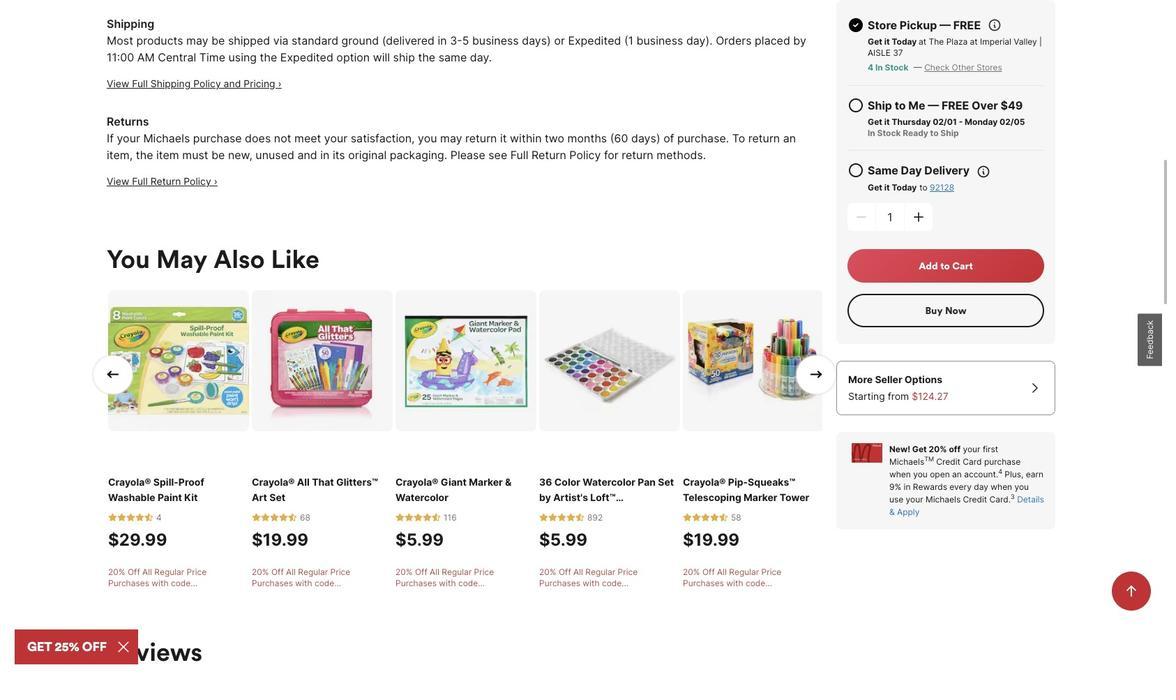 Task type: describe. For each thing, give the bounding box(es) containing it.
button to increment counter for number stepper image
[[912, 210, 926, 224]]

will
[[373, 50, 390, 64]]

thursday
[[892, 117, 931, 127]]

view full return policy › link
[[107, 175, 218, 187]]

purchases for crayola® giant marker & watercolor
[[396, 578, 437, 588]]

kit
[[184, 491, 198, 503]]

code for watercolor
[[459, 578, 478, 588]]

placed
[[755, 33, 791, 47]]

necessities™
[[540, 507, 602, 518]]

more
[[849, 373, 873, 385]]

an inside returns if your michaels purchase does not meet your satisfaction, you may return it within two months (60 days) of purchase. to return an item, the item must be new, unused and in its original packaging. please see full return policy for return methods.
[[784, 131, 796, 145]]

9%
[[890, 482, 902, 492]]

24dayusmik for crayola® giant marker & watercolor
[[396, 589, 449, 599]]

loft™
[[591, 491, 616, 503]]

regular for set
[[586, 567, 616, 577]]

marker inside crayola® pip-squeaks™ telescoping marker tower
[[744, 491, 778, 503]]

by inside the shipping most products may be shipped via standard ground (delivered in 3-5 business days) or expedited (1 business day). orders placed by 11:00 am central time using the expedited option will ship the same day.
[[794, 33, 807, 47]]

original
[[348, 148, 387, 162]]

via
[[273, 33, 289, 47]]

1 horizontal spatial ›
[[278, 77, 282, 89]]

-
[[959, 117, 963, 127]]

may inside returns if your michaels purchase does not meet your satisfaction, you may return it within two months (60 days) of purchase. to return an item, the item must be new, unused and in its original packaging. please see full return policy for return methods.
[[440, 131, 462, 145]]

giant
[[441, 476, 467, 488]]

— for free
[[928, 98, 940, 112]]

37
[[894, 47, 904, 58]]

view full return policy ›
[[107, 175, 218, 187]]

4 for in
[[868, 62, 874, 73]]

glitters™
[[336, 476, 378, 488]]

days) inside returns if your michaels purchase does not meet your satisfaction, you may return it within two months (60 days) of purchase. to return an item, the item must be new, unused and in its original packaging. please see full return policy for return methods.
[[632, 131, 661, 145]]

central
[[158, 50, 196, 64]]

20% off all regular price purchases with code 24dayusmik for set
[[540, 567, 638, 599]]

all for 36 color watercolor pan set by artist's loft™ necessities™
[[574, 567, 583, 577]]

the inside returns if your michaels purchase does not meet your satisfaction, you may return it within two months (60 days) of purchase. to return an item, the item must be new, unused and in its original packaging. please see full return policy for return methods.
[[136, 148, 153, 162]]

months
[[568, 131, 607, 145]]

get up the tm
[[913, 444, 927, 454]]

20% off all regular price purchases with code 24dayusmik for marker
[[683, 567, 782, 599]]

price for 36 color watercolor pan set by artist's loft™ necessities™
[[618, 567, 638, 577]]

reviews
[[107, 636, 203, 668]]

in inside the "get it thursday 02/01 - monday 02/05 in stock ready to ship"
[[868, 128, 876, 138]]

purchase inside tm credit card purchase when you open an account.
[[985, 456, 1021, 467]]

day
[[975, 482, 989, 492]]

24dayusmik for crayola® all that glitters™ art set
[[252, 589, 305, 599]]

& inside the 3 details & apply
[[890, 507, 895, 517]]

when inside tm credit card purchase when you open an account.
[[890, 469, 911, 480]]

the
[[929, 36, 945, 47]]

tower
[[780, 491, 810, 503]]

spill-
[[153, 476, 179, 488]]

be inside the shipping most products may be shipped via standard ground (delivered in 3-5 business days) or expedited (1 business day). orders placed by 11:00 am central time using the expedited option will ship the same day.
[[212, 33, 225, 47]]

card
[[963, 456, 982, 467]]

that
[[312, 476, 334, 488]]

price for crayola® spill-proof washable paint kit
[[187, 567, 207, 577]]

2 at from the left
[[971, 36, 978, 47]]

its
[[333, 148, 345, 162]]

to inside the "get it thursday 02/01 - monday 02/05 in stock ready to ship"
[[931, 128, 939, 138]]

shipping inside the shipping most products may be shipped via standard ground (delivered in 3-5 business days) or expedited (1 business day). orders placed by 11:00 am central time using the expedited option will ship the same day.
[[107, 17, 154, 31]]

michaels inside your first michaels
[[890, 456, 925, 467]]

$5.99 for crayola® giant marker & watercolor
[[396, 530, 444, 550]]

card.
[[990, 494, 1011, 505]]

does
[[245, 131, 271, 145]]

off for crayola® giant marker & watercolor
[[415, 567, 428, 577]]

tm
[[925, 455, 935, 463]]

plus,
[[1005, 469, 1024, 480]]

get it today at the plaza at imperial valley | aisle 37
[[868, 36, 1043, 58]]

policy for ›
[[184, 175, 211, 187]]

pricing
[[244, 77, 275, 89]]

full for view full return policy ›
[[132, 175, 148, 187]]

store
[[868, 18, 898, 32]]

with for marker
[[727, 578, 744, 588]]

4 in stock — check other stores
[[868, 62, 1003, 73]]

58
[[732, 512, 742, 523]]

2 business from the left
[[637, 33, 684, 47]]

02/01
[[933, 117, 958, 127]]

2 horizontal spatial the
[[418, 50, 436, 64]]

view for view full return policy ›
[[107, 175, 129, 187]]

2 horizontal spatial return
[[749, 131, 780, 145]]

store pickup — free
[[868, 18, 981, 32]]

crayola® all that glitters™ art set link
[[252, 474, 393, 505]]

may inside the shipping most products may be shipped via standard ground (delivered in 3-5 business days) or expedited (1 business day). orders placed by 11:00 am central time using the expedited option will ship the same day.
[[186, 33, 208, 47]]

2 vertical spatial 4
[[156, 512, 162, 523]]

new! get 20% off
[[890, 444, 961, 454]]

first
[[983, 444, 999, 454]]

24dayusmik for crayola® spill-proof washable paint kit
[[108, 589, 162, 599]]

20% for crayola® pip-squeaks™ telescoping marker tower
[[683, 567, 700, 577]]

92128 link
[[930, 182, 955, 193]]

when inside 4 plus, earn 9% in rewards every day when you use your michaels credit card.
[[991, 482, 1013, 492]]

regular for paint
[[154, 567, 184, 577]]

new!
[[890, 444, 911, 454]]

$29.99
[[108, 530, 167, 550]]

crayola® spill-proof washable paint kit link
[[108, 474, 249, 505]]

policy for and
[[194, 77, 221, 89]]

it for get it today to 92128
[[885, 182, 890, 193]]

1 at from the left
[[919, 36, 927, 47]]

color
[[555, 476, 581, 488]]

20% for 36 color watercolor pan set by artist's loft™ necessities™
[[540, 567, 557, 577]]

1 horizontal spatial return
[[622, 148, 654, 162]]

20% for crayola® all that glitters™ art set
[[252, 567, 269, 577]]

item,
[[107, 148, 133, 162]]

5
[[463, 33, 469, 47]]

details & apply link
[[890, 494, 1045, 517]]

1 vertical spatial free
[[942, 98, 970, 112]]

details
[[1018, 494, 1045, 505]]

20% off all regular price purchases with code 24dayusmik for paint
[[108, 567, 207, 599]]

proof
[[179, 476, 204, 488]]

20% for crayola® giant marker & watercolor
[[396, 567, 413, 577]]

other
[[952, 62, 975, 73]]

ship inside the "get it thursday 02/01 - monday 02/05 in stock ready to ship"
[[941, 128, 959, 138]]

92128
[[930, 182, 955, 193]]

of
[[664, 131, 675, 145]]

1 business from the left
[[472, 33, 519, 47]]

options
[[905, 373, 943, 385]]

view full shipping policy and pricing › link
[[107, 77, 282, 89]]

shipped
[[228, 33, 270, 47]]

in inside the shipping most products may be shipped via standard ground (delivered in 3-5 business days) or expedited (1 business day). orders placed by 11:00 am central time using the expedited option will ship the same day.
[[438, 33, 447, 47]]

valley
[[1014, 36, 1038, 47]]

1 vertical spatial shipping
[[151, 77, 191, 89]]

imperial
[[981, 36, 1012, 47]]

it for get it today at the plaza at imperial valley | aisle 37
[[885, 36, 890, 47]]

with for set
[[583, 578, 600, 588]]

over
[[972, 98, 999, 112]]

your down returns
[[117, 131, 140, 145]]

0 horizontal spatial return
[[466, 131, 497, 145]]

crayola® giant marker & watercolor link
[[396, 474, 537, 505]]

squeaks™
[[748, 476, 796, 488]]

cart
[[953, 260, 974, 272]]

add to cart button
[[848, 249, 1045, 283]]

124.27
[[919, 390, 949, 402]]

paint
[[158, 491, 182, 503]]

please
[[451, 148, 486, 162]]

apply
[[898, 507, 920, 517]]

crayola® watercolor & marker pad image
[[396, 290, 537, 431]]

policy inside returns if your michaels purchase does not meet your satisfaction, you may return it within two months (60 days) of purchase. to return an item, the item must be new, unused and in its original packaging. please see full return policy for return methods.
[[570, 148, 601, 162]]

item
[[156, 148, 179, 162]]

892
[[588, 512, 603, 523]]

68
[[300, 512, 311, 523]]

crayola® all that glitters™ art set
[[252, 476, 378, 503]]

20% for crayola® spill-proof washable paint kit
[[108, 567, 125, 577]]

0 vertical spatial —
[[940, 18, 951, 32]]

(delivered
[[382, 33, 435, 47]]

1 vertical spatial expedited
[[280, 50, 334, 64]]

shipping most products may be shipped via standard ground (delivered in 3-5 business days) or expedited (1 business day). orders placed by 11:00 am central time using the expedited option will ship the same day.
[[107, 17, 807, 64]]

1 vertical spatial return
[[151, 175, 181, 187]]

watercolor inside 36 color watercolor pan set by artist's loft™ necessities™
[[583, 476, 636, 488]]

it inside returns if your michaels purchase does not meet your satisfaction, you may return it within two months (60 days) of purchase. to return an item, the item must be new, unused and in its original packaging. please see full return policy for return methods.
[[500, 131, 507, 145]]

36 color watercolor pan set by artist's loft™ necessities™ link
[[540, 474, 680, 518]]

price for crayola® pip-squeaks™ telescoping marker tower
[[762, 567, 782, 577]]

purchase.
[[678, 131, 730, 145]]

0 horizontal spatial and
[[224, 77, 241, 89]]

like
[[271, 243, 320, 275]]

open
[[931, 469, 950, 480]]

your up its
[[324, 131, 348, 145]]

off for crayola® spill-proof washable paint kit
[[128, 567, 140, 577]]



Task type: locate. For each thing, give the bounding box(es) containing it.
michaels up item
[[143, 131, 190, 145]]

$19.99 for marker
[[683, 530, 740, 550]]

4 plus, earn 9% in rewards every day when you use your michaels credit card.
[[890, 468, 1044, 505]]

1 vertical spatial tabler image
[[848, 97, 865, 114]]

get inside the "get it thursday 02/01 - monday 02/05 in stock ready to ship"
[[868, 117, 883, 127]]

tm credit card purchase when you open an account.
[[890, 455, 1021, 480]]

tabler image left 'me'
[[848, 97, 865, 114]]

get up aisle
[[868, 36, 883, 47]]

3 price from the left
[[474, 567, 494, 577]]

1 vertical spatial in
[[868, 128, 876, 138]]

artist's
[[554, 491, 588, 503]]

regular for watercolor
[[442, 567, 472, 577]]

your inside your first michaels
[[964, 444, 981, 454]]

purchase
[[193, 131, 242, 145], [985, 456, 1021, 467]]

5 24dayusmik from the left
[[683, 589, 737, 599]]

& left 36
[[505, 476, 512, 488]]

free
[[954, 18, 981, 32], [942, 98, 970, 112]]

crayola® inside the crayola® spill-proof washable paint kit
[[108, 476, 151, 488]]

3 24dayusmik from the left
[[396, 589, 449, 599]]

2 view from the top
[[107, 175, 129, 187]]

0 vertical spatial when
[[890, 469, 911, 480]]

to inside button
[[941, 260, 951, 272]]

2 horizontal spatial in
[[904, 482, 911, 492]]

your
[[117, 131, 140, 145], [324, 131, 348, 145], [964, 444, 981, 454], [906, 494, 924, 505]]

1 vertical spatial purchase
[[985, 456, 1021, 467]]

or
[[554, 33, 565, 47]]

purchase up plus,
[[985, 456, 1021, 467]]

1 vertical spatial 4
[[999, 468, 1003, 476]]

0 vertical spatial be
[[212, 33, 225, 47]]

it inside get it today at the plaza at imperial valley | aisle 37
[[885, 36, 890, 47]]

0 horizontal spatial ship
[[868, 98, 893, 112]]

by inside 36 color watercolor pan set by artist's loft™ necessities™
[[540, 491, 551, 503]]

0 horizontal spatial the
[[136, 148, 153, 162]]

to right the add on the right top
[[941, 260, 951, 272]]

3 with from the left
[[439, 578, 456, 588]]

off for crayola® pip-squeaks™ telescoping marker tower
[[703, 567, 715, 577]]

set inside 36 color watercolor pan set by artist's loft™ necessities™
[[658, 476, 674, 488]]

you up 3
[[1015, 482, 1030, 492]]

1 horizontal spatial an
[[953, 469, 962, 480]]

shipping down central
[[151, 77, 191, 89]]

stock down 37
[[885, 62, 909, 73]]

off for crayola® all that glitters™ art set
[[271, 567, 284, 577]]

1 horizontal spatial $5.99
[[540, 530, 588, 550]]

0 vertical spatial marker
[[469, 476, 503, 488]]

two
[[545, 131, 565, 145]]

by
[[794, 33, 807, 47], [540, 491, 551, 503]]

artist's loft™ fundamentals™ watercolor pan set image
[[540, 290, 680, 431]]

with down 116
[[439, 578, 456, 588]]

0 vertical spatial purchase
[[193, 131, 242, 145]]

$5.99 for 36 color watercolor pan set by artist's loft™ necessities™
[[540, 530, 588, 550]]

0 vertical spatial ship
[[868, 98, 893, 112]]

off for 36 color watercolor pan set by artist's loft™ necessities™
[[559, 567, 571, 577]]

1 vertical spatial when
[[991, 482, 1013, 492]]

full for view full shipping policy and pricing ›
[[132, 77, 148, 89]]

also
[[214, 243, 265, 275]]

0 horizontal spatial 4
[[156, 512, 162, 523]]

to down the 02/01
[[931, 128, 939, 138]]

0 horizontal spatial credit
[[937, 456, 961, 467]]

free up plaza
[[954, 18, 981, 32]]

3 off from the left
[[415, 567, 428, 577]]

2 regular from the left
[[298, 567, 328, 577]]

stores
[[977, 62, 1003, 73]]

4 24dayusmik from the left
[[540, 589, 593, 599]]

1 horizontal spatial when
[[991, 482, 1013, 492]]

get for get it thursday 02/01 - monday 02/05 in stock ready to ship
[[868, 117, 883, 127]]

regular for marker
[[730, 567, 760, 577]]

2 with from the left
[[295, 578, 312, 588]]

4 for plus,
[[999, 468, 1003, 476]]

1 be from the top
[[212, 33, 225, 47]]

regular down $29.99
[[154, 567, 184, 577]]

purchase inside returns if your michaels purchase does not meet your satisfaction, you may return it within two months (60 days) of purchase. to return an item, the item must be new, unused and in its original packaging. please see full return policy for return methods.
[[193, 131, 242, 145]]

0 vertical spatial 4
[[868, 62, 874, 73]]

0 vertical spatial may
[[186, 33, 208, 47]]

2 24dayusmik from the left
[[252, 589, 305, 599]]

policy down must
[[184, 175, 211, 187]]

expedited down the standard
[[280, 50, 334, 64]]

policy down months
[[570, 148, 601, 162]]

and left pricing
[[224, 77, 241, 89]]

20% off all regular price purchases with code 24dayusmik
[[108, 567, 207, 599], [252, 567, 351, 599], [396, 567, 494, 599], [540, 567, 638, 599], [683, 567, 782, 599]]

crayola® inside crayola® all that glitters™ art set
[[252, 476, 295, 488]]

1 horizontal spatial &
[[890, 507, 895, 517]]

1 horizontal spatial michaels
[[890, 456, 925, 467]]

3 regular from the left
[[442, 567, 472, 577]]

5 price from the left
[[762, 567, 782, 577]]

buy now button
[[848, 294, 1045, 327]]

crayola® up washable
[[108, 476, 151, 488]]

in left its
[[321, 148, 330, 162]]

michaels down the new!
[[890, 456, 925, 467]]

account.
[[965, 469, 999, 480]]

monday
[[965, 117, 998, 127]]

0 vertical spatial michaels
[[143, 131, 190, 145]]

and
[[224, 77, 241, 89], [298, 148, 317, 162]]

1 vertical spatial and
[[298, 148, 317, 162]]

watercolor up 116
[[396, 491, 449, 503]]

you inside returns if your michaels purchase does not meet your satisfaction, you may return it within two months (60 days) of purchase. to return an item, the item must be new, unused and in its original packaging. please see full return policy for return methods.
[[418, 131, 437, 145]]

in left 3-
[[438, 33, 447, 47]]

1 horizontal spatial ship
[[941, 128, 959, 138]]

0 vertical spatial view
[[107, 77, 129, 89]]

the down "via"
[[260, 50, 277, 64]]

$5.99 down necessities™
[[540, 530, 588, 550]]

get inside get it today at the plaza at imperial valley | aisle 37
[[868, 36, 883, 47]]

1 horizontal spatial days)
[[632, 131, 661, 145]]

with down 892
[[583, 578, 600, 588]]

days) left or
[[522, 33, 551, 47]]

3 purchases from the left
[[396, 578, 437, 588]]

full down item,
[[132, 175, 148, 187]]

return down item
[[151, 175, 181, 187]]

days)
[[522, 33, 551, 47], [632, 131, 661, 145]]

0 horizontal spatial &
[[505, 476, 512, 488]]

tab panel
[[107, 15, 823, 199]]

2 vertical spatial —
[[928, 98, 940, 112]]

in down aisle
[[876, 62, 883, 73]]

1 code from the left
[[171, 578, 191, 588]]

1 24dayusmik from the left
[[108, 589, 162, 599]]

by right the placed
[[794, 33, 807, 47]]

price for crayola® giant marker & watercolor
[[474, 567, 494, 577]]

2 crayola® from the left
[[252, 476, 295, 488]]

your first michaels
[[890, 444, 999, 467]]

all
[[297, 476, 310, 488], [142, 567, 152, 577], [286, 567, 296, 577], [430, 567, 440, 577], [574, 567, 583, 577], [718, 567, 727, 577]]

116
[[444, 512, 457, 523]]

1 horizontal spatial 4
[[868, 62, 874, 73]]

24dayusmik for 36 color watercolor pan set by artist's loft™ necessities™
[[540, 589, 593, 599]]

— right 'me'
[[928, 98, 940, 112]]

& down the use
[[890, 507, 895, 517]]

5 20% off all regular price purchases with code 24dayusmik from the left
[[683, 567, 782, 599]]

0 vertical spatial in
[[876, 62, 883, 73]]

your up the apply
[[906, 494, 924, 505]]

expedited
[[568, 33, 621, 47], [280, 50, 334, 64]]

$19.99 down 68
[[252, 530, 309, 550]]

all for crayola® spill-proof washable paint kit
[[142, 567, 152, 577]]

0 vertical spatial you
[[418, 131, 437, 145]]

stock down thursday
[[878, 128, 901, 138]]

cray spill proof paint  set image
[[108, 290, 249, 431]]

0 vertical spatial free
[[954, 18, 981, 32]]

2 horizontal spatial michaels
[[926, 494, 961, 505]]

with down 58
[[727, 578, 744, 588]]

0 horizontal spatial —
[[914, 62, 923, 73]]

0 vertical spatial return
[[532, 148, 567, 162]]

set right art
[[270, 491, 286, 503]]

shipping
[[107, 17, 154, 31], [151, 77, 191, 89]]

in up same
[[868, 128, 876, 138]]

4 with from the left
[[583, 578, 600, 588]]

policy down time
[[194, 77, 221, 89]]

view
[[107, 77, 129, 89], [107, 175, 129, 187]]

2 purchases from the left
[[252, 578, 293, 588]]

1 vertical spatial set
[[270, 491, 286, 503]]

your inside 4 plus, earn 9% in rewards every day when you use your michaels credit card.
[[906, 494, 924, 505]]

02/05
[[1000, 117, 1026, 127]]

4 purchases from the left
[[540, 578, 581, 588]]

code for set
[[602, 578, 622, 588]]

aisle
[[868, 47, 891, 58]]

you up rewards
[[914, 469, 928, 480]]

crayola® for crayola® pip-squeaks™ telescoping marker tower
[[683, 476, 726, 488]]

michaels inside 4 plus, earn 9% in rewards every day when you use your michaels credit card.
[[926, 494, 961, 505]]

0 horizontal spatial may
[[186, 33, 208, 47]]

tab panel containing shipping
[[107, 15, 823, 199]]

0 vertical spatial credit
[[937, 456, 961, 467]]

add to cart
[[919, 260, 974, 272]]

marker inside crayola® giant marker & watercolor
[[469, 476, 503, 488]]

1 horizontal spatial the
[[260, 50, 277, 64]]

an inside tm credit card purchase when you open an account.
[[953, 469, 962, 480]]

$19.99 down 58
[[683, 530, 740, 550]]

today for to
[[892, 182, 917, 193]]

for
[[604, 148, 619, 162]]

(1
[[625, 33, 634, 47]]

1 vertical spatial be
[[212, 148, 225, 162]]

4 price from the left
[[618, 567, 638, 577]]

1 horizontal spatial set
[[658, 476, 674, 488]]

from
[[888, 390, 910, 402]]

1 horizontal spatial watercolor
[[583, 476, 636, 488]]

purchases for crayola® spill-proof washable paint kit
[[108, 578, 149, 588]]

unused
[[256, 148, 294, 162]]

4 crayola® from the left
[[683, 476, 726, 488]]

code for art
[[315, 578, 334, 588]]

0 horizontal spatial marker
[[469, 476, 503, 488]]

3 crayola® from the left
[[396, 476, 439, 488]]

4 down the paint
[[156, 512, 162, 523]]

tabler image
[[988, 18, 1002, 32], [848, 97, 865, 114]]

1 horizontal spatial you
[[914, 469, 928, 480]]

get
[[868, 36, 883, 47], [868, 117, 883, 127], [868, 182, 883, 193], [913, 444, 927, 454]]

expedited left (1
[[568, 33, 621, 47]]

1 $19.99 from the left
[[252, 530, 309, 550]]

all for crayola® all that glitters™ art set
[[286, 567, 296, 577]]

full down within
[[511, 148, 529, 162]]

pip-
[[729, 476, 748, 488]]

get down same
[[868, 182, 883, 193]]

crayola® all that glitters™ case, 50ct image
[[252, 290, 393, 431]]

2 $19.99 from the left
[[683, 530, 740, 550]]

2 20% off all regular price purchases with code 24dayusmik from the left
[[252, 567, 351, 599]]

ship
[[393, 50, 415, 64]]

to
[[733, 131, 746, 145]]

days) left the of
[[632, 131, 661, 145]]

stock inside the "get it thursday 02/01 - monday 02/05 in stock ready to ship"
[[878, 128, 901, 138]]

2 off from the left
[[271, 567, 284, 577]]

2 horizontal spatial —
[[940, 18, 951, 32]]

0 horizontal spatial when
[[890, 469, 911, 480]]

return
[[466, 131, 497, 145], [749, 131, 780, 145], [622, 148, 654, 162]]

view for view full shipping policy and pricing ›
[[107, 77, 129, 89]]

view down item,
[[107, 175, 129, 187]]

free up -
[[942, 98, 970, 112]]

it up aisle
[[885, 36, 890, 47]]

5 regular from the left
[[730, 567, 760, 577]]

crayola® for crayola® all that glitters™ art set
[[252, 476, 295, 488]]

starting
[[849, 390, 886, 402]]

2 be from the top
[[212, 148, 225, 162]]

2 $5.99 from the left
[[540, 530, 588, 550]]

full inside returns if your michaels purchase does not meet your satisfaction, you may return it within two months (60 days) of purchase. to return an item, the item must be new, unused and in its original packaging. please see full return policy for return methods.
[[511, 148, 529, 162]]

return down the (60
[[622, 148, 654, 162]]

crayola®
[[108, 476, 151, 488], [252, 476, 295, 488], [396, 476, 439, 488], [683, 476, 726, 488]]

1 horizontal spatial credit
[[964, 494, 988, 505]]

to left 'me'
[[895, 98, 906, 112]]

regular down 68
[[298, 567, 328, 577]]

1 vertical spatial in
[[321, 148, 330, 162]]

1 vertical spatial &
[[890, 507, 895, 517]]

4 left plus,
[[999, 468, 1003, 476]]

4 regular from the left
[[586, 567, 616, 577]]

when up 9%
[[890, 469, 911, 480]]

1 vertical spatial may
[[440, 131, 462, 145]]

1 regular from the left
[[154, 567, 184, 577]]

— left check
[[914, 62, 923, 73]]

1 with from the left
[[152, 578, 169, 588]]

it left thursday
[[885, 117, 890, 127]]

0 horizontal spatial $19.99
[[252, 530, 309, 550]]

get it today to 92128
[[868, 182, 955, 193]]

0 horizontal spatial set
[[270, 491, 286, 503]]

0 vertical spatial by
[[794, 33, 807, 47]]

1 vertical spatial ›
[[214, 175, 218, 187]]

3-
[[450, 33, 463, 47]]

ground
[[342, 33, 379, 47]]

it up see
[[500, 131, 507, 145]]

an right to
[[784, 131, 796, 145]]

0 horizontal spatial michaels
[[143, 131, 190, 145]]

4 off from the left
[[559, 567, 571, 577]]

return inside returns if your michaels purchase does not meet your satisfaction, you may return it within two months (60 days) of purchase. to return an item, the item must be new, unused and in its original packaging. please see full return policy for return methods.
[[532, 148, 567, 162]]

to down same day delivery
[[920, 182, 928, 193]]

day).
[[687, 33, 713, 47]]

crayola® up telescoping
[[683, 476, 726, 488]]

credit inside 4 plus, earn 9% in rewards every day when you use your michaels credit card.
[[964, 494, 988, 505]]

2 horizontal spatial you
[[1015, 482, 1030, 492]]

2 vertical spatial michaels
[[926, 494, 961, 505]]

all for crayola® pip-squeaks™ telescoping marker tower
[[718, 567, 727, 577]]

1 vertical spatial —
[[914, 62, 923, 73]]

purchases for 36 color watercolor pan set by artist's loft™ necessities™
[[540, 578, 581, 588]]

get it thursday 02/01 - monday 02/05 in stock ready to ship
[[868, 117, 1026, 138]]

the
[[260, 50, 277, 64], [418, 50, 436, 64], [136, 148, 153, 162]]

crayola® for crayola® giant marker & watercolor
[[396, 476, 439, 488]]

regular down 58
[[730, 567, 760, 577]]

0 vertical spatial shipping
[[107, 17, 154, 31]]

rewards
[[914, 482, 948, 492]]

2 code from the left
[[315, 578, 334, 588]]

2 price from the left
[[331, 567, 351, 577]]

at right plaza
[[971, 36, 978, 47]]

1 horizontal spatial tabler image
[[988, 18, 1002, 32]]

1 20% off all regular price purchases with code 24dayusmik from the left
[[108, 567, 207, 599]]

1 off from the left
[[128, 567, 140, 577]]

same day delivery
[[868, 163, 970, 177]]

0 horizontal spatial watercolor
[[396, 491, 449, 503]]

in inside 4 plus, earn 9% in rewards every day when you use your michaels credit card.
[[904, 482, 911, 492]]

0 vertical spatial and
[[224, 77, 241, 89]]

purchases for crayola® all that glitters™ art set
[[252, 578, 293, 588]]

at left the
[[919, 36, 927, 47]]

tabler image
[[848, 162, 865, 179]]

1 vertical spatial ship
[[941, 128, 959, 138]]

1 vertical spatial by
[[540, 491, 551, 503]]

Number Stepper text field
[[877, 203, 905, 231]]

0 vertical spatial days)
[[522, 33, 551, 47]]

get for get it today to 92128
[[868, 182, 883, 193]]

$19.99 for art
[[252, 530, 309, 550]]

use
[[890, 494, 904, 505]]

5 purchases from the left
[[683, 578, 724, 588]]

get for get it today at the plaza at imperial valley | aisle 37
[[868, 36, 883, 47]]

may up please
[[440, 131, 462, 145]]

plaza
[[947, 36, 968, 47]]

0 vertical spatial policy
[[194, 77, 221, 89]]

watercolor inside crayola® giant marker & watercolor
[[396, 491, 449, 503]]

using
[[229, 50, 257, 64]]

not
[[274, 131, 291, 145]]

20% off all regular price purchases with code 24dayusmik down $29.99
[[108, 567, 207, 599]]

every
[[950, 482, 972, 492]]

all for crayola® giant marker & watercolor
[[430, 567, 440, 577]]

1 horizontal spatial may
[[440, 131, 462, 145]]

0 vertical spatial tabler image
[[988, 18, 1002, 32]]

credit inside tm credit card purchase when you open an account.
[[937, 456, 961, 467]]

0 horizontal spatial $5.99
[[396, 530, 444, 550]]

full down the am
[[132, 77, 148, 89]]

with for watercolor
[[439, 578, 456, 588]]

3 20% off all regular price purchases with code 24dayusmik from the left
[[396, 567, 494, 599]]

code for paint
[[171, 578, 191, 588]]

earn
[[1027, 469, 1044, 480]]

0 vertical spatial today
[[892, 36, 917, 47]]

when up card.
[[991, 482, 1013, 492]]

1 price from the left
[[187, 567, 207, 577]]

today down day
[[892, 182, 917, 193]]

today for at
[[892, 36, 917, 47]]

plcc card logo image
[[852, 443, 883, 463]]

1 horizontal spatial marker
[[744, 491, 778, 503]]

0 vertical spatial expedited
[[568, 33, 621, 47]]

washable
[[108, 491, 155, 503]]

1 horizontal spatial business
[[637, 33, 684, 47]]

2 today from the top
[[892, 182, 917, 193]]

20% off all regular price purchases with code 24dayusmik down 68
[[252, 567, 351, 599]]

regular for art
[[298, 567, 328, 577]]

marker right giant
[[469, 476, 503, 488]]

purchases for crayola® pip-squeaks™ telescoping marker tower
[[683, 578, 724, 588]]

36 color watercolor pan set by artist's loft™ necessities™
[[540, 476, 674, 518]]

it for get it thursday 02/01 - monday 02/05 in stock ready to ship
[[885, 117, 890, 127]]

4 20% off all regular price purchases with code 24dayusmik from the left
[[540, 567, 638, 599]]

you inside 4 plus, earn 9% in rewards every day when you use your michaels credit card.
[[1015, 482, 1030, 492]]

crayola® for crayola® spill-proof washable paint kit
[[108, 476, 151, 488]]

and inside returns if your michaels purchase does not meet your satisfaction, you may return it within two months (60 days) of purchase. to return an item, the item must be new, unused and in its original packaging. please see full return policy for return methods.
[[298, 148, 317, 162]]

2 vertical spatial policy
[[184, 175, 211, 187]]

crayola® up art
[[252, 476, 295, 488]]

the left item
[[136, 148, 153, 162]]

days) inside the shipping most products may be shipped via standard ground (delivered in 3-5 business days) or expedited (1 business day). orders placed by 11:00 am central time using the expedited option will ship the same day.
[[522, 33, 551, 47]]

be inside returns if your michaels purchase does not meet your satisfaction, you may return it within two months (60 days) of purchase. to return an item, the item must be new, unused and in its original packaging. please see full return policy for return methods.
[[212, 148, 225, 162]]

3 details & apply
[[890, 493, 1045, 517]]

20% off all regular price purchases with code 24dayusmik down 58
[[683, 567, 782, 599]]

1 horizontal spatial return
[[532, 148, 567, 162]]

0 horizontal spatial expedited
[[280, 50, 334, 64]]

4 code from the left
[[602, 578, 622, 588]]

crayola® left giant
[[396, 476, 439, 488]]

0 horizontal spatial return
[[151, 175, 181, 187]]

$5.99 down 116
[[396, 530, 444, 550]]

0 horizontal spatial days)
[[522, 33, 551, 47]]

& inside crayola® giant marker & watercolor
[[505, 476, 512, 488]]

3
[[1011, 493, 1015, 501]]

within
[[510, 131, 542, 145]]

today inside get it today at the plaza at imperial valley | aisle 37
[[892, 36, 917, 47]]

be left new,
[[212, 148, 225, 162]]

1 view from the top
[[107, 77, 129, 89]]

returns
[[107, 114, 149, 128]]

marker down the squeaks™
[[744, 491, 778, 503]]

0 horizontal spatial an
[[784, 131, 796, 145]]

5 off from the left
[[703, 567, 715, 577]]

1 horizontal spatial purchase
[[985, 456, 1021, 467]]

delivery
[[925, 163, 970, 177]]

— for check
[[914, 62, 923, 73]]

1 purchases from the left
[[108, 578, 149, 588]]

in inside returns if your michaels purchase does not meet your satisfaction, you may return it within two months (60 days) of purchase. to return an item, the item must be new, unused and in its original packaging. please see full return policy for return methods.
[[321, 148, 330, 162]]

1 vertical spatial you
[[914, 469, 928, 480]]

return up please
[[466, 131, 497, 145]]

0 horizontal spatial in
[[321, 148, 330, 162]]

crayola® inside crayola® giant marker & watercolor
[[396, 476, 439, 488]]

price for crayola® all that glitters™ art set
[[331, 567, 351, 577]]

same
[[868, 163, 899, 177]]

you inside tm credit card purchase when you open an account.
[[914, 469, 928, 480]]

4 inside 4 plus, earn 9% in rewards every day when you use your michaels credit card.
[[999, 468, 1003, 476]]

1 today from the top
[[892, 36, 917, 47]]

in
[[876, 62, 883, 73], [868, 128, 876, 138]]

20% off all regular price purchases with code 24dayusmik down 116
[[396, 567, 494, 599]]

all inside crayola® all that glitters™ art set
[[297, 476, 310, 488]]

1 vertical spatial watercolor
[[396, 491, 449, 503]]

watercolor up loft™
[[583, 476, 636, 488]]

marker
[[469, 476, 503, 488], [744, 491, 778, 503]]

1 horizontal spatial —
[[928, 98, 940, 112]]

in right 9%
[[904, 482, 911, 492]]

20% off all regular price purchases with code 24dayusmik for art
[[252, 567, 351, 599]]

tabler image up "imperial"
[[988, 18, 1002, 32]]

2 vertical spatial you
[[1015, 482, 1030, 492]]

with for paint
[[152, 578, 169, 588]]

with down 68
[[295, 578, 312, 588]]

view full shipping policy and pricing ›
[[107, 77, 282, 89]]

it down same
[[885, 182, 890, 193]]

it inside the "get it thursday 02/01 - monday 02/05 in stock ready to ship"
[[885, 117, 890, 127]]

0 vertical spatial full
[[132, 77, 148, 89]]

methods.
[[657, 148, 706, 162]]

crayola® pip-squeaks™ telescoping marker tower image
[[683, 290, 824, 431]]

same
[[439, 50, 467, 64]]

set
[[658, 476, 674, 488], [270, 491, 286, 503]]

and down meet
[[298, 148, 317, 162]]

view down 11:00
[[107, 77, 129, 89]]

get left thursday
[[868, 117, 883, 127]]

code for marker
[[746, 578, 766, 588]]

option
[[337, 50, 370, 64]]

24dayusmik for crayola® pip-squeaks™ telescoping marker tower
[[683, 589, 737, 599]]

20% off all regular price purchases with code 24dayusmik for watercolor
[[396, 567, 494, 599]]

michaels inside returns if your michaels purchase does not meet your satisfaction, you may return it within two months (60 days) of purchase. to return an item, the item must be new, unused and in its original packaging. please see full return policy for return methods.
[[143, 131, 190, 145]]

return down two
[[532, 148, 567, 162]]

return right to
[[749, 131, 780, 145]]

1 horizontal spatial expedited
[[568, 33, 621, 47]]

crayola® inside crayola® pip-squeaks™ telescoping marker tower
[[683, 476, 726, 488]]

satisfaction,
[[351, 131, 415, 145]]

5 code from the left
[[746, 578, 766, 588]]

credit down day
[[964, 494, 988, 505]]

set inside crayola® all that glitters™ art set
[[270, 491, 286, 503]]

business right (1
[[637, 33, 684, 47]]

3 code from the left
[[459, 578, 478, 588]]

0 vertical spatial stock
[[885, 62, 909, 73]]

$49
[[1001, 98, 1023, 112]]

2 vertical spatial in
[[904, 482, 911, 492]]

1 crayola® from the left
[[108, 476, 151, 488]]

regular down 892
[[586, 567, 616, 577]]

must
[[182, 148, 208, 162]]

credit down off
[[937, 456, 961, 467]]

may up time
[[186, 33, 208, 47]]

open samedaydelivery details modal image
[[977, 165, 991, 179]]

0 horizontal spatial ›
[[214, 175, 218, 187]]

$
[[912, 390, 919, 402]]

5 with from the left
[[727, 578, 744, 588]]

michaels down rewards
[[926, 494, 961, 505]]

purchase up must
[[193, 131, 242, 145]]

0 vertical spatial in
[[438, 33, 447, 47]]

&
[[505, 476, 512, 488], [890, 507, 895, 517]]

crayola® pip-squeaks™ telescoping marker tower
[[683, 476, 810, 503]]

1 vertical spatial an
[[953, 469, 962, 480]]

you
[[107, 243, 150, 275]]

with for art
[[295, 578, 312, 588]]

0 horizontal spatial tabler image
[[848, 97, 865, 114]]

buy now
[[926, 304, 967, 317]]

you up packaging.
[[418, 131, 437, 145]]

1 horizontal spatial $19.99
[[683, 530, 740, 550]]

products
[[136, 33, 183, 47]]

1 $5.99 from the left
[[396, 530, 444, 550]]



Task type: vqa. For each thing, say whether or not it's contained in the screenshot.
the Crayola® inside the the Crayola® Pip-Squeaks™ Telescoping Marker Tower
yes



